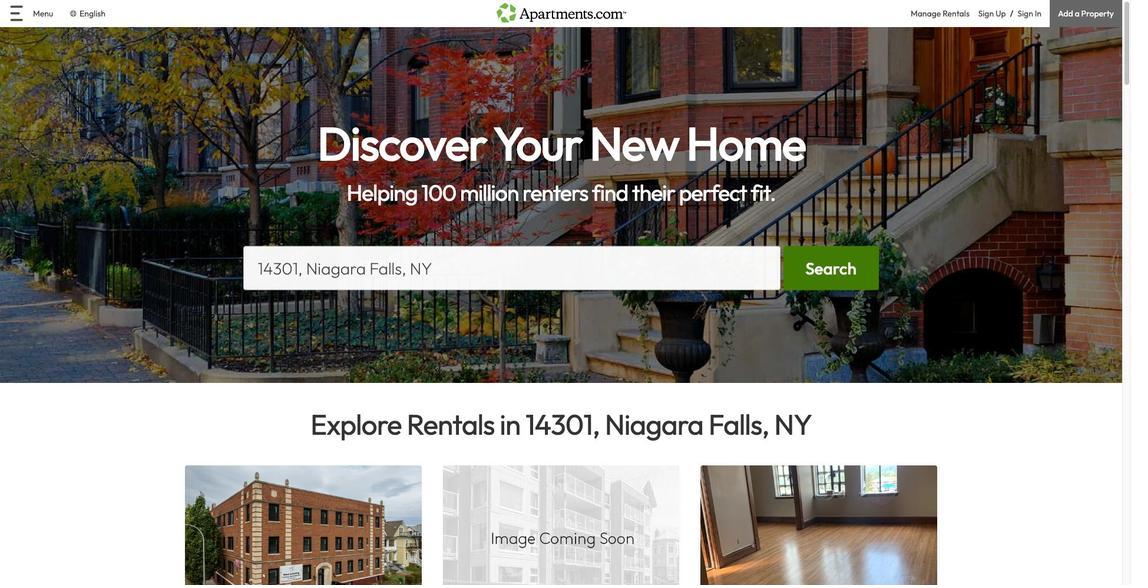 Task type: describe. For each thing, give the bounding box(es) containing it.
Search by Location or Point of Interest text field
[[243, 246, 781, 290]]



Task type: vqa. For each thing, say whether or not it's contained in the screenshot.
Apartments.com Logo
yes



Task type: locate. For each thing, give the bounding box(es) containing it.
apartments.com logo image
[[497, 0, 626, 22]]



